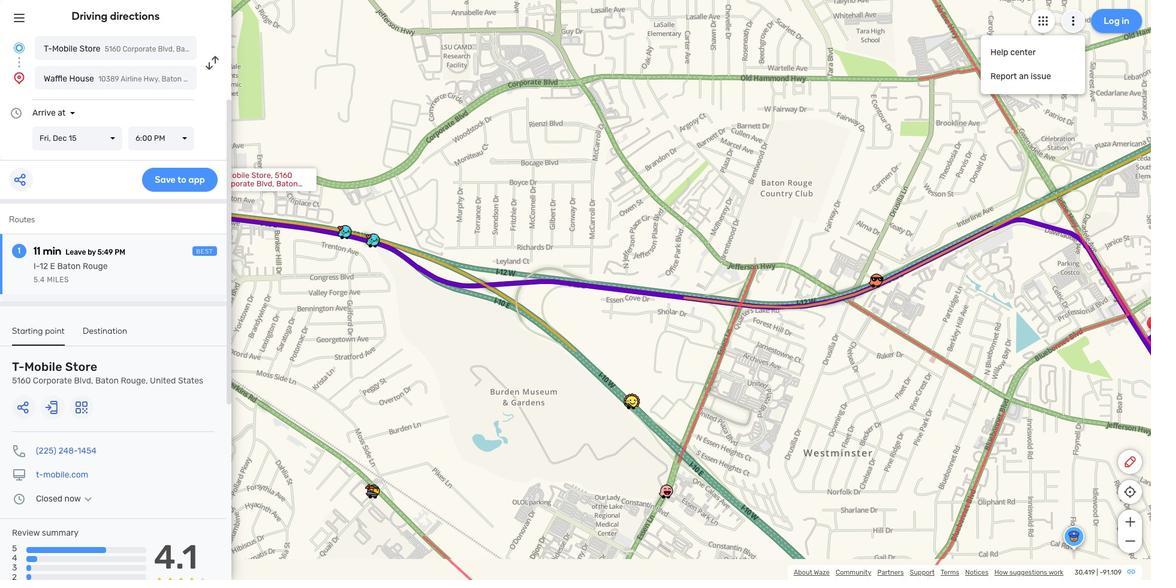 Task type: vqa. For each thing, say whether or not it's contained in the screenshot.
bottommost mobile
yes



Task type: locate. For each thing, give the bounding box(es) containing it.
2 horizontal spatial states
[[271, 188, 295, 197]]

5160 right store,
[[275, 171, 292, 180]]

|
[[1097, 569, 1098, 577]]

3
[[12, 563, 17, 573]]

house
[[69, 74, 94, 84]]

about waze community partners support terms notices how suggestions work
[[794, 569, 1064, 577]]

0 horizontal spatial t-
[[12, 360, 24, 374]]

about
[[794, 569, 813, 577]]

current location image
[[12, 41, 26, 55]]

store
[[79, 44, 101, 54], [65, 360, 97, 374]]

united
[[223, 45, 245, 53], [245, 188, 270, 197], [150, 376, 176, 386]]

12
[[40, 261, 48, 272]]

about waze link
[[794, 569, 830, 577]]

1 vertical spatial t-
[[218, 171, 226, 180]]

waze
[[814, 569, 830, 577]]

mobile left store,
[[226, 171, 249, 180]]

closed now button
[[36, 494, 95, 504]]

mobile down starting point button
[[24, 360, 62, 374]]

2 vertical spatial corporate
[[33, 376, 72, 386]]

community
[[836, 569, 872, 577]]

rouge
[[83, 261, 108, 272]]

clock image
[[9, 106, 23, 121], [12, 492, 26, 507]]

notices link
[[966, 569, 989, 577]]

mobile.com
[[43, 470, 88, 480]]

0 vertical spatial t-
[[44, 44, 52, 54]]

6:00 pm
[[136, 134, 165, 143]]

1 horizontal spatial states
[[247, 45, 269, 53]]

91.109
[[1103, 569, 1122, 577]]

community link
[[836, 569, 872, 577]]

5160
[[105, 45, 121, 53], [275, 171, 292, 180], [12, 376, 31, 386]]

0 horizontal spatial states
[[178, 376, 203, 386]]

fri,
[[40, 134, 51, 143]]

clock image left arrive
[[9, 106, 23, 121]]

call image
[[12, 444, 26, 459]]

5:49
[[98, 248, 113, 257]]

2 vertical spatial blvd,
[[74, 376, 93, 386]]

1 horizontal spatial 5160
[[105, 45, 121, 53]]

t- down starting
[[12, 360, 24, 374]]

destination
[[83, 326, 127, 336]]

link image
[[1127, 567, 1136, 577]]

1 horizontal spatial blvd,
[[158, 45, 174, 53]]

0 horizontal spatial pm
[[115, 248, 125, 257]]

2 vertical spatial t-
[[12, 360, 24, 374]]

t-
[[36, 470, 43, 480]]

0 vertical spatial blvd,
[[158, 45, 174, 53]]

rouge,
[[198, 45, 221, 53], [218, 188, 243, 197], [121, 376, 148, 386]]

arrive
[[32, 108, 56, 118]]

t-mobile store 5160 corporate blvd, baton rouge, united states down directions
[[44, 44, 269, 54]]

1 vertical spatial united
[[245, 188, 270, 197]]

store down destination button
[[65, 360, 97, 374]]

arrive at
[[32, 108, 66, 118]]

driving
[[72, 10, 108, 23]]

0 horizontal spatial blvd,
[[74, 376, 93, 386]]

5160 up waffle house button
[[105, 45, 121, 53]]

1 vertical spatial 5160
[[275, 171, 292, 180]]

5160 down starting point button
[[12, 376, 31, 386]]

clock image down computer image
[[12, 492, 26, 507]]

review summary
[[12, 528, 79, 539]]

11 min leave by 5:49 pm
[[34, 245, 125, 258]]

1 horizontal spatial corporate
[[123, 45, 156, 53]]

t-mobile store 5160 corporate blvd, baton rouge, united states down destination button
[[12, 360, 203, 386]]

by
[[88, 248, 96, 257]]

15
[[69, 134, 77, 143]]

pencil image
[[1123, 455, 1138, 470]]

(225) 248-1454
[[36, 446, 97, 456]]

mobile
[[52, 44, 77, 54], [226, 171, 249, 180], [24, 360, 62, 374]]

suggestions
[[1010, 569, 1048, 577]]

baton
[[176, 45, 196, 53], [276, 179, 298, 188], [57, 261, 81, 272], [95, 376, 119, 386]]

pm right '5:49'
[[115, 248, 125, 257]]

1 vertical spatial mobile
[[226, 171, 249, 180]]

1 vertical spatial blvd,
[[257, 179, 274, 188]]

min
[[43, 245, 61, 258]]

1 vertical spatial corporate
[[218, 179, 255, 188]]

pm right 6:00
[[154, 134, 165, 143]]

t-mobile store 5160 corporate blvd, baton rouge, united states
[[44, 44, 269, 54], [12, 360, 203, 386]]

t- left store,
[[218, 171, 226, 180]]

1 vertical spatial pm
[[115, 248, 125, 257]]

baton inside t-mobile store, 5160 corporate blvd, baton rouge, united states
[[276, 179, 298, 188]]

t-
[[44, 44, 52, 54], [218, 171, 226, 180], [12, 360, 24, 374]]

2 horizontal spatial t-
[[218, 171, 226, 180]]

2 vertical spatial 5160
[[12, 376, 31, 386]]

0 horizontal spatial corporate
[[33, 376, 72, 386]]

store up house at top
[[79, 44, 101, 54]]

0 vertical spatial rouge,
[[198, 45, 221, 53]]

routes
[[9, 215, 35, 225]]

united inside t-mobile store, 5160 corporate blvd, baton rouge, united states
[[245, 188, 270, 197]]

i-
[[34, 261, 40, 272]]

0 vertical spatial 5160
[[105, 45, 121, 53]]

closed now
[[36, 494, 81, 504]]

0 vertical spatial pm
[[154, 134, 165, 143]]

rouge, inside t-mobile store, 5160 corporate blvd, baton rouge, united states
[[218, 188, 243, 197]]

0 vertical spatial corporate
[[123, 45, 156, 53]]

6:00 pm list box
[[128, 127, 194, 151]]

t- right current location image
[[44, 44, 52, 54]]

blvd,
[[158, 45, 174, 53], [257, 179, 274, 188], [74, 376, 93, 386]]

point
[[45, 326, 65, 336]]

30.419
[[1075, 569, 1095, 577]]

starting
[[12, 326, 43, 336]]

i-12 e baton rouge 5.4 miles
[[34, 261, 108, 284]]

2 horizontal spatial blvd,
[[257, 179, 274, 188]]

baton inside 'i-12 e baton rouge 5.4 miles'
[[57, 261, 81, 272]]

1 vertical spatial rouge,
[[218, 188, 243, 197]]

work
[[1049, 569, 1064, 577]]

corporate
[[123, 45, 156, 53], [218, 179, 255, 188], [33, 376, 72, 386]]

2 horizontal spatial corporate
[[218, 179, 255, 188]]

1 horizontal spatial pm
[[154, 134, 165, 143]]

pm
[[154, 134, 165, 143], [115, 248, 125, 257]]

at
[[58, 108, 66, 118]]

0 vertical spatial store
[[79, 44, 101, 54]]

states
[[247, 45, 269, 53], [271, 188, 295, 197], [178, 376, 203, 386]]

store,
[[251, 171, 273, 180]]

how
[[995, 569, 1008, 577]]

2 vertical spatial mobile
[[24, 360, 62, 374]]

summary
[[42, 528, 79, 539]]

2 horizontal spatial 5160
[[275, 171, 292, 180]]

6:00
[[136, 134, 152, 143]]

mobile up waffle house
[[52, 44, 77, 54]]

(225)
[[36, 446, 56, 456]]

1 vertical spatial states
[[271, 188, 295, 197]]

how suggestions work link
[[995, 569, 1064, 577]]

corporate inside t-mobile store, 5160 corporate blvd, baton rouge, united states
[[218, 179, 255, 188]]



Task type: describe. For each thing, give the bounding box(es) containing it.
destination button
[[83, 326, 127, 345]]

t-mobile.com link
[[36, 470, 88, 480]]

1
[[18, 246, 21, 256]]

review
[[12, 528, 40, 539]]

miles
[[47, 276, 69, 284]]

states inside t-mobile store, 5160 corporate blvd, baton rouge, united states
[[271, 188, 295, 197]]

248-
[[58, 446, 78, 456]]

0 vertical spatial states
[[247, 45, 269, 53]]

0 vertical spatial mobile
[[52, 44, 77, 54]]

partners
[[878, 569, 904, 577]]

now
[[64, 494, 81, 504]]

support
[[910, 569, 935, 577]]

0 vertical spatial t-mobile store 5160 corporate blvd, baton rouge, united states
[[44, 44, 269, 54]]

directions
[[110, 10, 160, 23]]

2 vertical spatial united
[[150, 376, 176, 386]]

5 4 3
[[12, 544, 17, 573]]

5160 inside t-mobile store, 5160 corporate blvd, baton rouge, united states
[[275, 171, 292, 180]]

fri, dec 15
[[40, 134, 77, 143]]

11
[[34, 245, 41, 258]]

4
[[12, 554, 17, 564]]

1 vertical spatial clock image
[[12, 492, 26, 507]]

e
[[50, 261, 55, 272]]

pm inside list box
[[154, 134, 165, 143]]

5
[[12, 544, 17, 554]]

waffle
[[44, 74, 67, 84]]

0 vertical spatial clock image
[[9, 106, 23, 121]]

notices
[[966, 569, 989, 577]]

1 vertical spatial store
[[65, 360, 97, 374]]

waffle house
[[44, 74, 94, 84]]

starting point
[[12, 326, 65, 336]]

1454
[[78, 446, 97, 456]]

-
[[1100, 569, 1103, 577]]

zoom out image
[[1123, 534, 1138, 549]]

0 horizontal spatial 5160
[[12, 376, 31, 386]]

(225) 248-1454 link
[[36, 446, 97, 456]]

mobile inside t-mobile store, 5160 corporate blvd, baton rouge, united states
[[226, 171, 249, 180]]

zoom in image
[[1123, 515, 1138, 530]]

0 vertical spatial united
[[223, 45, 245, 53]]

starting point button
[[12, 326, 65, 346]]

t- inside t-mobile store 5160 corporate blvd, baton rouge, united states
[[12, 360, 24, 374]]

4.1
[[154, 538, 198, 578]]

fri, dec 15 list box
[[32, 127, 122, 151]]

closed
[[36, 494, 62, 504]]

2 vertical spatial rouge,
[[121, 376, 148, 386]]

30.419 | -91.109
[[1075, 569, 1122, 577]]

t-mobile.com
[[36, 470, 88, 480]]

driving directions
[[72, 10, 160, 23]]

mobile inside t-mobile store 5160 corporate blvd, baton rouge, united states
[[24, 360, 62, 374]]

location image
[[12, 71, 26, 85]]

1 vertical spatial t-mobile store 5160 corporate blvd, baton rouge, united states
[[12, 360, 203, 386]]

1 horizontal spatial t-
[[44, 44, 52, 54]]

dec
[[53, 134, 67, 143]]

terms link
[[941, 569, 960, 577]]

waffle house button
[[35, 66, 197, 90]]

pm inside 11 min leave by 5:49 pm
[[115, 248, 125, 257]]

t-mobile store, 5160 corporate blvd, baton rouge, united states
[[218, 171, 298, 197]]

support link
[[910, 569, 935, 577]]

5.4
[[34, 276, 45, 284]]

2 vertical spatial states
[[178, 376, 203, 386]]

t- inside t-mobile store, 5160 corporate blvd, baton rouge, united states
[[218, 171, 226, 180]]

best
[[196, 248, 213, 255]]

blvd, inside t-mobile store, 5160 corporate blvd, baton rouge, united states
[[257, 179, 274, 188]]

partners link
[[878, 569, 904, 577]]

computer image
[[12, 468, 26, 483]]

leave
[[66, 248, 86, 257]]

terms
[[941, 569, 960, 577]]

chevron down image
[[81, 495, 95, 504]]



